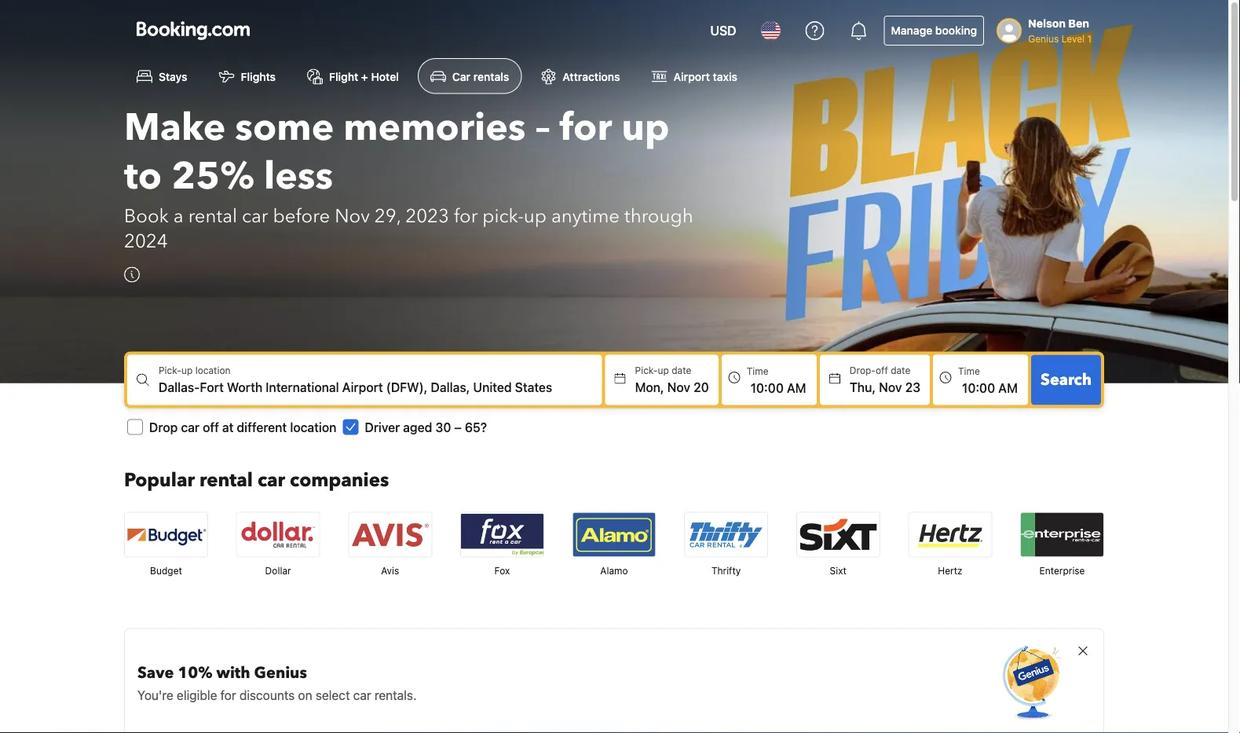 Task type: describe. For each thing, give the bounding box(es) containing it.
manage booking
[[892, 24, 978, 37]]

drop-
[[850, 365, 876, 376]]

save
[[138, 662, 174, 683]]

memories
[[344, 102, 526, 153]]

up inside pick-up date mon, nov 20
[[658, 365, 669, 376]]

car right drop
[[181, 419, 200, 434]]

pick- for pick-up date mon, nov 20
[[635, 365, 658, 376]]

1 vertical spatial location
[[290, 419, 337, 434]]

car inside make some memories – for up to 25% less book a rental car before nov 29, 2023 for pick-up anytime through 2024
[[242, 203, 268, 229]]

mon,
[[635, 379, 665, 394]]

different
[[237, 419, 287, 434]]

popular rental car companies
[[124, 467, 389, 493]]

pick-up date mon, nov 20
[[635, 365, 709, 394]]

– for 65?
[[455, 419, 462, 434]]

alamo
[[601, 565, 628, 576]]

flight
[[329, 70, 359, 83]]

for inside the save 10% with genius you're eligible for discounts on select car rentals.
[[220, 687, 236, 702]]

1 vertical spatial rental
[[200, 467, 253, 493]]

flights link
[[206, 58, 288, 94]]

+
[[361, 70, 368, 83]]

airport taxis link
[[639, 58, 750, 94]]

with
[[216, 662, 250, 683]]

manage booking link
[[885, 16, 985, 46]]

airport taxis
[[674, 70, 738, 83]]

date for 23
[[891, 365, 911, 376]]

aged
[[403, 419, 432, 434]]

nov for thu,
[[879, 379, 902, 394]]

airport
[[674, 70, 710, 83]]

thrifty
[[712, 565, 741, 576]]

to
[[124, 150, 162, 202]]

– for for
[[535, 102, 551, 153]]

search button
[[1032, 355, 1102, 405]]

usd button
[[701, 12, 746, 50]]

usd
[[711, 23, 737, 38]]

before
[[273, 203, 330, 229]]

flight + hotel link
[[295, 58, 412, 94]]

genius inside the save 10% with genius you're eligible for discounts on select car rentals.
[[254, 662, 307, 683]]

anytime
[[552, 203, 620, 229]]

hotel
[[371, 70, 399, 83]]

pick- for pick-up location
[[159, 365, 181, 376]]

sixt logo image
[[797, 513, 880, 557]]

1 horizontal spatial for
[[454, 203, 478, 229]]

car down different
[[258, 467, 285, 493]]

fox logo image
[[461, 513, 544, 557]]

discounts
[[239, 687, 295, 702]]

thrifty logo image
[[685, 513, 768, 557]]

dollar logo image
[[237, 513, 320, 557]]

drop-off date thu, nov 23
[[850, 365, 921, 394]]

Pick-up location field
[[159, 377, 602, 396]]

book
[[124, 203, 169, 229]]

make
[[124, 102, 226, 153]]

on
[[298, 687, 312, 702]]

20
[[694, 379, 709, 394]]

avis
[[381, 565, 399, 576]]

off inside drop-off date thu, nov 23
[[876, 365, 889, 376]]

popular
[[124, 467, 195, 493]]

1 vertical spatial off
[[203, 419, 219, 434]]

car
[[453, 70, 471, 83]]

attractions link
[[528, 58, 633, 94]]

budget
[[150, 565, 182, 576]]

2 horizontal spatial for
[[560, 102, 612, 153]]



Task type: locate. For each thing, give the bounding box(es) containing it.
30
[[436, 419, 451, 434]]

2 pick- from the left
[[635, 365, 658, 376]]

eligible
[[177, 687, 217, 702]]

less
[[264, 150, 333, 202]]

0 horizontal spatial date
[[672, 365, 692, 376]]

pick- up drop
[[159, 365, 181, 376]]

car inside the save 10% with genius you're eligible for discounts on select car rentals.
[[353, 687, 371, 702]]

drop car off at different location
[[149, 419, 337, 434]]

nov left 23
[[879, 379, 902, 394]]

flight + hotel
[[329, 70, 399, 83]]

manage
[[892, 24, 933, 37]]

location up the at
[[195, 365, 231, 376]]

0 horizontal spatial genius
[[254, 662, 307, 683]]

booking
[[936, 24, 978, 37]]

0 vertical spatial genius
[[1029, 33, 1059, 44]]

0 vertical spatial for
[[560, 102, 612, 153]]

1 horizontal spatial location
[[290, 419, 337, 434]]

enterprise logo image
[[1021, 513, 1104, 557]]

stays link
[[124, 58, 200, 94]]

for left pick-
[[454, 203, 478, 229]]

1 horizontal spatial nov
[[668, 379, 691, 394]]

nov
[[335, 203, 370, 229], [668, 379, 691, 394], [879, 379, 902, 394]]

location right different
[[290, 419, 337, 434]]

car rentals link
[[418, 58, 522, 94]]

driver aged 30 – 65?
[[365, 419, 487, 434]]

for down with
[[220, 687, 236, 702]]

search
[[1041, 369, 1092, 390]]

avis logo image
[[349, 513, 432, 557]]

1 horizontal spatial –
[[535, 102, 551, 153]]

2023
[[406, 203, 449, 229]]

taxis
[[713, 70, 738, 83]]

make some memories – for up to 25% less book a rental car before nov 29, 2023 for pick-up anytime through 2024
[[124, 102, 694, 254]]

1 horizontal spatial off
[[876, 365, 889, 376]]

0 vertical spatial –
[[535, 102, 551, 153]]

2 date from the left
[[891, 365, 911, 376]]

– inside make some memories – for up to 25% less book a rental car before nov 29, 2023 for pick-up anytime through 2024
[[535, 102, 551, 153]]

nov inside make some memories – for up to 25% less book a rental car before nov 29, 2023 for pick-up anytime through 2024
[[335, 203, 370, 229]]

pick- inside pick-up date mon, nov 20
[[635, 365, 658, 376]]

a
[[174, 203, 184, 229]]

pick-
[[159, 365, 181, 376], [635, 365, 658, 376]]

rentals.
[[375, 687, 417, 702]]

–
[[535, 102, 551, 153], [455, 419, 462, 434]]

0 horizontal spatial –
[[455, 419, 462, 434]]

0 horizontal spatial off
[[203, 419, 219, 434]]

dollar
[[265, 565, 291, 576]]

save 10% with genius you're eligible for discounts on select car rentals.
[[138, 662, 417, 702]]

flights
[[241, 70, 276, 83]]

off
[[876, 365, 889, 376], [203, 419, 219, 434]]

1
[[1088, 33, 1092, 44]]

hertz
[[938, 565, 963, 576]]

1 vertical spatial genius
[[254, 662, 307, 683]]

booking.com online hotel reservations image
[[137, 21, 250, 40]]

car right select
[[353, 687, 371, 702]]

genius down the nelson
[[1029, 33, 1059, 44]]

car left before
[[242, 203, 268, 229]]

nov left 29,
[[335, 203, 370, 229]]

for down attractions
[[560, 102, 612, 153]]

2 horizontal spatial nov
[[879, 379, 902, 394]]

date inside drop-off date thu, nov 23
[[891, 365, 911, 376]]

at
[[222, 419, 234, 434]]

1 horizontal spatial date
[[891, 365, 911, 376]]

nelson
[[1029, 17, 1066, 30]]

for
[[560, 102, 612, 153], [454, 203, 478, 229], [220, 687, 236, 702]]

through
[[625, 203, 694, 229]]

genius up discounts
[[254, 662, 307, 683]]

see terms and conditions for more information image
[[124, 267, 140, 282], [124, 267, 140, 282]]

fox
[[495, 565, 510, 576]]

rentals
[[474, 70, 509, 83]]

driver
[[365, 419, 400, 434]]

select
[[316, 687, 350, 702]]

1 vertical spatial for
[[454, 203, 478, 229]]

drop
[[149, 419, 178, 434]]

ben
[[1069, 17, 1090, 30]]

enterprise
[[1040, 565, 1086, 576]]

2 vertical spatial for
[[220, 687, 236, 702]]

date inside pick-up date mon, nov 20
[[672, 365, 692, 376]]

– down attractions link
[[535, 102, 551, 153]]

pick- up mon,
[[635, 365, 658, 376]]

2024
[[124, 228, 168, 254]]

0 horizontal spatial location
[[195, 365, 231, 376]]

genius inside nelson ben genius level 1
[[1029, 33, 1059, 44]]

attractions
[[563, 70, 620, 83]]

location
[[195, 365, 231, 376], [290, 419, 337, 434]]

nov inside pick-up date mon, nov 20
[[668, 379, 691, 394]]

0 horizontal spatial for
[[220, 687, 236, 702]]

budget logo image
[[125, 513, 207, 557]]

pick-up location
[[159, 365, 231, 376]]

car rentals
[[453, 70, 509, 83]]

thu,
[[850, 379, 876, 394]]

1 vertical spatial –
[[455, 419, 462, 434]]

1 date from the left
[[672, 365, 692, 376]]

car
[[242, 203, 268, 229], [181, 419, 200, 434], [258, 467, 285, 493], [353, 687, 371, 702]]

rental
[[188, 203, 237, 229], [200, 467, 253, 493]]

nelson ben genius level 1
[[1029, 17, 1092, 44]]

hertz logo image
[[909, 513, 992, 557]]

1 pick- from the left
[[159, 365, 181, 376]]

10%
[[178, 662, 213, 683]]

rental down the at
[[200, 467, 253, 493]]

65?
[[465, 419, 487, 434]]

1 horizontal spatial genius
[[1029, 33, 1059, 44]]

level
[[1062, 33, 1085, 44]]

23
[[906, 379, 921, 394]]

25%
[[171, 150, 255, 202]]

date for 20
[[672, 365, 692, 376]]

sixt
[[830, 565, 847, 576]]

pick-
[[483, 203, 524, 229]]

0 vertical spatial off
[[876, 365, 889, 376]]

off up 'thu,' at the right
[[876, 365, 889, 376]]

– right 30 in the left of the page
[[455, 419, 462, 434]]

alamo logo image
[[573, 513, 656, 557]]

genius
[[1029, 33, 1059, 44], [254, 662, 307, 683]]

nov inside drop-off date thu, nov 23
[[879, 379, 902, 394]]

0 horizontal spatial pick-
[[159, 365, 181, 376]]

you're
[[138, 687, 174, 702]]

off left the at
[[203, 419, 219, 434]]

up
[[622, 102, 670, 153], [524, 203, 547, 229], [181, 365, 193, 376], [658, 365, 669, 376]]

29,
[[375, 203, 401, 229]]

rental inside make some memories – for up to 25% less book a rental car before nov 29, 2023 for pick-up anytime through 2024
[[188, 203, 237, 229]]

0 vertical spatial location
[[195, 365, 231, 376]]

nov left 20
[[668, 379, 691, 394]]

0 horizontal spatial nov
[[335, 203, 370, 229]]

rental right a
[[188, 203, 237, 229]]

0 vertical spatial rental
[[188, 203, 237, 229]]

nov for mon,
[[668, 379, 691, 394]]

date
[[672, 365, 692, 376], [891, 365, 911, 376]]

some
[[235, 102, 334, 153]]

1 horizontal spatial pick-
[[635, 365, 658, 376]]

stays
[[159, 70, 187, 83]]

companies
[[290, 467, 389, 493]]



Task type: vqa. For each thing, say whether or not it's contained in the screenshot.
20
yes



